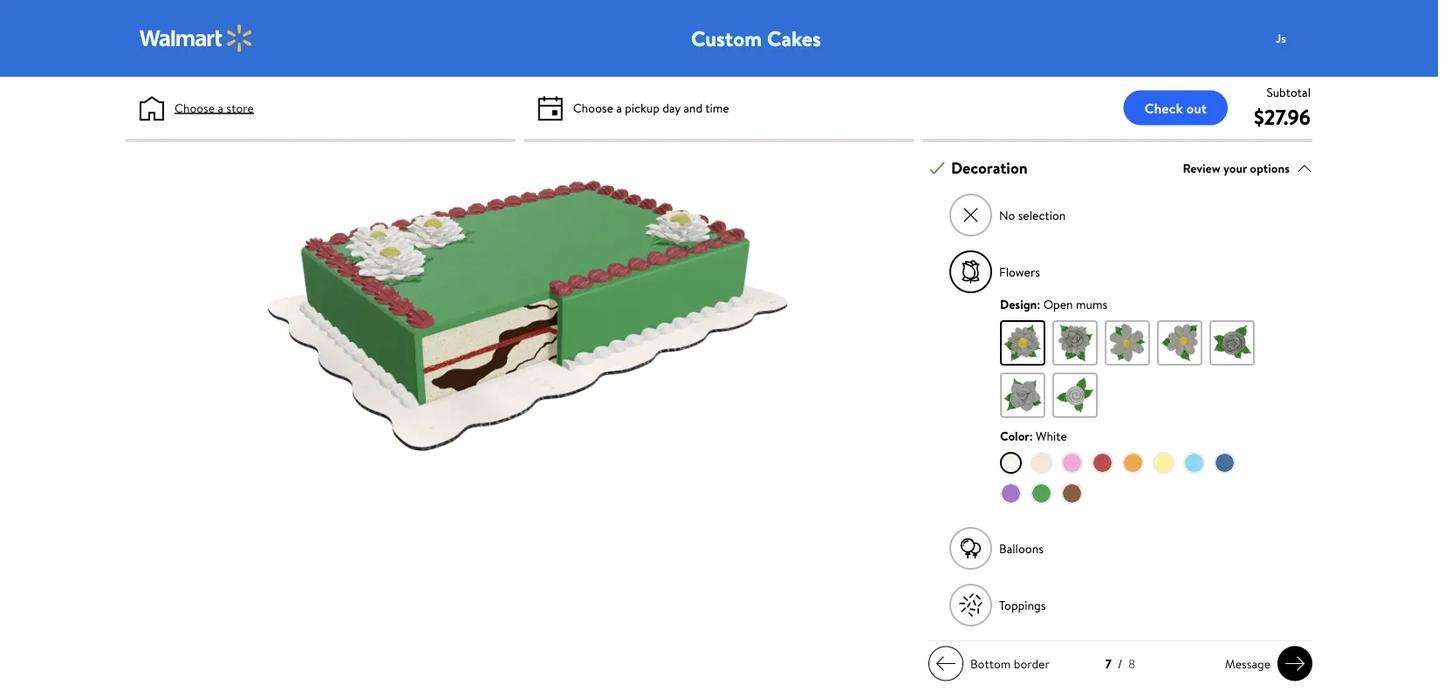 Task type: locate. For each thing, give the bounding box(es) containing it.
0 vertical spatial :
[[1038, 296, 1041, 313]]

0 horizontal spatial choose
[[175, 99, 215, 116]]

:
[[1038, 296, 1041, 313], [1030, 428, 1033, 445]]

a inside choose a store link
[[218, 99, 224, 116]]

cakes
[[767, 24, 822, 53]]

1 a from the left
[[218, 99, 224, 116]]

choose for choose a store
[[175, 99, 215, 116]]

choose left store
[[175, 99, 215, 116]]

a left pickup
[[617, 99, 622, 116]]

1 icon for continue arrow image from the left
[[936, 654, 957, 675]]

js
[[1277, 30, 1287, 47]]

check
[[1145, 98, 1184, 117]]

check out button
[[1124, 90, 1228, 125]]

0 horizontal spatial icon for continue arrow image
[[936, 654, 957, 675]]

no selection
[[1000, 207, 1066, 224]]

1 choose from the left
[[175, 99, 215, 116]]

2 a from the left
[[617, 99, 622, 116]]

7
[[1106, 656, 1112, 673]]

choose
[[175, 99, 215, 116], [573, 99, 614, 116]]

1 vertical spatial :
[[1030, 428, 1033, 445]]

message
[[1226, 655, 1271, 672]]

a for pickup
[[617, 99, 622, 116]]

choose left pickup
[[573, 99, 614, 116]]

bottom
[[971, 655, 1011, 672]]

ok image
[[930, 160, 946, 176]]

: left open
[[1038, 296, 1041, 313]]

icon for continue arrow image right message
[[1285, 654, 1306, 675]]

up arrow image
[[1297, 160, 1313, 176]]

custom cakes
[[692, 24, 822, 53]]

: left white
[[1030, 428, 1033, 445]]

2 choose from the left
[[573, 99, 614, 116]]

white
[[1036, 428, 1068, 445]]

bottom border link
[[929, 647, 1057, 682]]

choose a store
[[175, 99, 254, 116]]

balloons
[[1000, 540, 1044, 557]]

day
[[663, 99, 681, 116]]

a left store
[[218, 99, 224, 116]]

1 horizontal spatial :
[[1038, 296, 1041, 313]]

icon for continue arrow image
[[936, 654, 957, 675], [1285, 654, 1306, 675]]

1 horizontal spatial choose
[[573, 99, 614, 116]]

a
[[218, 99, 224, 116], [617, 99, 622, 116]]

0 horizontal spatial :
[[1030, 428, 1033, 445]]

border
[[1014, 655, 1050, 672]]

0 horizontal spatial a
[[218, 99, 224, 116]]

choose a pickup day and time
[[573, 99, 730, 116]]

choose a store link
[[175, 99, 254, 117]]

1 horizontal spatial a
[[617, 99, 622, 116]]

color
[[1001, 428, 1030, 445]]

mums
[[1077, 296, 1108, 313]]

review your options element
[[1183, 159, 1290, 177]]

bottom border
[[971, 655, 1050, 672]]

back to walmart.com image
[[140, 24, 253, 52]]

2 icon for continue arrow image from the left
[[1285, 654, 1306, 675]]

review your options link
[[1183, 156, 1313, 180]]

icon for continue arrow image left bottom
[[936, 654, 957, 675]]

1 horizontal spatial icon for continue arrow image
[[1285, 654, 1306, 675]]

open
[[1044, 296, 1074, 313]]



Task type: vqa. For each thing, say whether or not it's contained in the screenshot.
first a from right
yes



Task type: describe. For each thing, give the bounding box(es) containing it.
out
[[1187, 98, 1208, 117]]

store
[[227, 99, 254, 116]]

icon for continue arrow image inside message 'link'
[[1285, 654, 1306, 675]]

selection
[[1019, 207, 1066, 224]]

review
[[1183, 159, 1221, 177]]

check out
[[1145, 98, 1208, 117]]

decoration
[[952, 157, 1028, 179]]

design : open mums
[[1001, 296, 1108, 313]]

pickup
[[625, 99, 660, 116]]

: for color
[[1030, 428, 1033, 445]]

flowers
[[1000, 263, 1041, 280]]

8
[[1129, 656, 1136, 673]]

toppings
[[1000, 597, 1046, 614]]

review your options
[[1183, 159, 1290, 177]]

js button
[[1264, 21, 1334, 56]]

and
[[684, 99, 703, 116]]

$27.96
[[1255, 102, 1311, 131]]

icon for continue arrow image inside bottom border link
[[936, 654, 957, 675]]

subtotal
[[1267, 83, 1311, 100]]

custom
[[692, 24, 762, 53]]

your
[[1224, 159, 1248, 177]]

subtotal $27.96
[[1255, 83, 1311, 131]]

design
[[1001, 296, 1038, 313]]

remove image
[[962, 206, 981, 225]]

: for design
[[1038, 296, 1041, 313]]

message link
[[1219, 647, 1313, 682]]

/
[[1118, 656, 1123, 673]]

time
[[706, 99, 730, 116]]

no
[[1000, 207, 1016, 224]]

choose for choose a pickup day and time
[[573, 99, 614, 116]]

options
[[1251, 159, 1290, 177]]

color : white
[[1001, 428, 1068, 445]]

a for store
[[218, 99, 224, 116]]

7 / 8
[[1106, 656, 1136, 673]]



